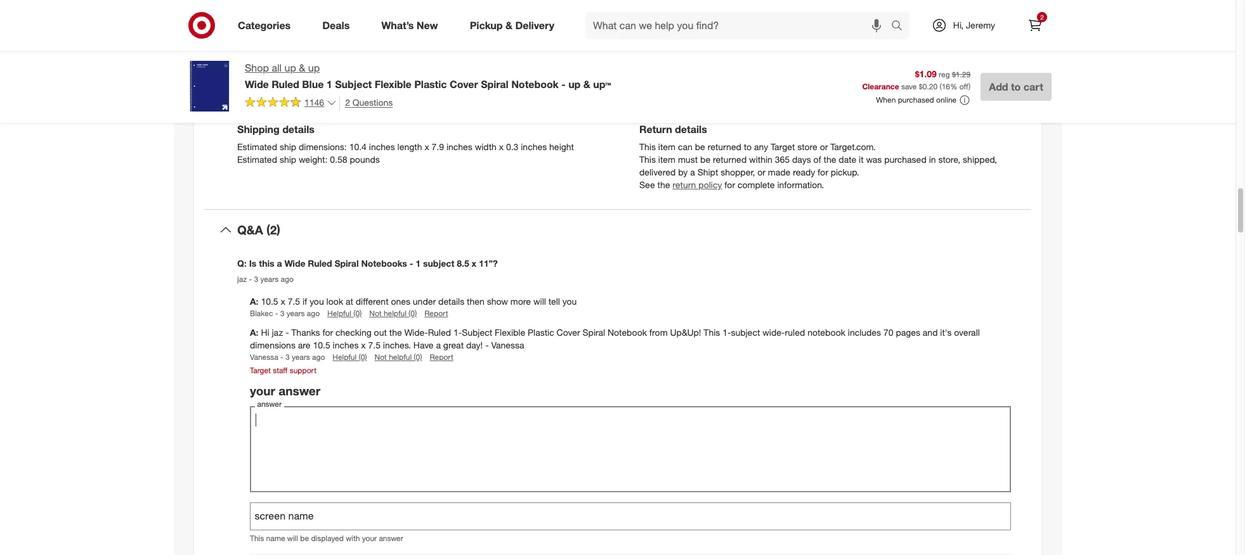 Task type: locate. For each thing, give the bounding box(es) containing it.
inches right 0.3
[[521, 142, 547, 152]]

search
[[886, 20, 916, 33]]

1 vertical spatial 2
[[345, 97, 350, 108]]

cover inside shop all up & up wide ruled blue 1 subject flexible plastic cover spiral notebook - up & up™
[[450, 78, 478, 91]]

helpful down inches.
[[389, 353, 412, 362]]

all
[[272, 62, 282, 74]]

flexible down more
[[495, 327, 525, 338]]

1 vertical spatial helpful  (0) button
[[333, 352, 367, 363]]

not helpful  (0) button down inches.
[[375, 352, 422, 363]]

0 vertical spatial purchased
[[898, 95, 934, 105]]

cover down the want
[[450, 78, 478, 91]]

2 left questions
[[345, 97, 350, 108]]

What can we help you find? suggestions appear below search field
[[586, 11, 895, 39]]

for
[[818, 167, 829, 178], [725, 180, 735, 190], [323, 327, 333, 338]]

7.5 down out
[[368, 340, 381, 351]]

ruled up great on the left
[[428, 327, 451, 338]]

complete,
[[407, 47, 446, 58]]

if
[[303, 296, 307, 307]]

0 horizontal spatial 7.5
[[288, 296, 300, 307]]

0 horizontal spatial jaz
[[237, 275, 247, 285]]

0 vertical spatial ruled
[[272, 78, 299, 91]]

notebook inside hi jaz - thanks for checking out the wide-ruled 1-subject flexible plastic cover spiral notebook from up&up! this 1-subject wide-ruled notebook includes 70 pages and it's overall dimensions are 10.5 inches x 7.5 inches. have a great day! - vanessa
[[608, 327, 647, 338]]

we
[[448, 47, 460, 58]]

up
[[285, 62, 296, 74], [308, 62, 320, 74], [569, 78, 581, 91]]

width
[[475, 142, 497, 152]]

1-
[[454, 327, 462, 338], [723, 327, 731, 338]]

save
[[902, 82, 917, 92]]

item up delivered
[[658, 154, 676, 165]]

not for blakec - 3 years ago
[[369, 309, 382, 318]]

inches.
[[383, 340, 411, 351]]

1 horizontal spatial to
[[744, 142, 752, 152]]

clearance
[[863, 82, 899, 92]]

inches down checking
[[333, 340, 359, 351]]

wide inside shop all up & up wide ruled blue 1 subject flexible plastic cover spiral notebook - up & up™
[[245, 78, 269, 91]]

day!
[[466, 340, 483, 351]]

shipping for shipping details estimated ship dimensions: 10.4 inches length x 7.9 inches width x 0.3 inches height estimated ship weight: 0.58 pounds
[[237, 123, 280, 136]]

(0) down checking
[[359, 353, 367, 362]]

must
[[678, 154, 698, 165]]

1 horizontal spatial subject
[[462, 327, 492, 338]]

answer down 'support'
[[279, 384, 321, 398]]

1 vertical spatial not
[[375, 353, 387, 362]]

plastic inside hi jaz - thanks for checking out the wide-ruled 1-subject flexible plastic cover spiral notebook from up&up! this 1-subject wide-ruled notebook includes 70 pages and it's overall dimensions are 10.5 inches x 7.5 inches. have a great day! - vanessa
[[528, 327, 554, 338]]

not helpful  (0) button down ones
[[369, 308, 417, 319]]

2 vertical spatial for
[[323, 327, 333, 338]]

1 vertical spatial spiral
[[583, 327, 605, 338]]

flexible up questions
[[375, 78, 412, 91]]

1 horizontal spatial answer
[[379, 534, 403, 544]]

1 horizontal spatial 3
[[280, 309, 284, 318]]

to left any
[[744, 142, 752, 152]]

details
[[280, 47, 306, 58], [282, 123, 315, 136], [675, 123, 707, 136], [438, 296, 465, 307]]

0 vertical spatial not helpful  (0)
[[369, 309, 417, 318]]

the
[[245, 47, 257, 58], [824, 154, 837, 165], [658, 180, 670, 190], [389, 327, 402, 338]]

- inside shop all up & up wide ruled blue 1 subject flexible plastic cover spiral notebook - up & up™
[[562, 78, 566, 91]]

flexible inside hi jaz - thanks for checking out the wide-ruled 1-subject flexible plastic cover spiral notebook from up&up! this 1-subject wide-ruled notebook includes 70 pages and it's overall dimensions are 10.5 inches x 7.5 inches. have a great day! - vanessa
[[495, 327, 525, 338]]

1 horizontal spatial ruled
[[308, 258, 332, 269]]

shipping inside shipping details estimated ship dimensions: 10.4 inches length x 7.9 inches width x 0.3 inches height estimated ship weight: 0.58 pounds
[[237, 123, 280, 136]]

q:
[[237, 258, 247, 269]]

3 for blakec
[[280, 309, 284, 318]]

1 horizontal spatial spiral
[[583, 327, 605, 338]]

wide right the this
[[285, 258, 305, 269]]

1 horizontal spatial cover
[[557, 327, 580, 338]]

1 vertical spatial ago
[[307, 309, 320, 318]]

1 vertical spatial purchased
[[885, 154, 927, 165]]

shipping
[[237, 90, 288, 105], [237, 123, 280, 136]]

0 vertical spatial shipping
[[237, 90, 288, 105]]

a inside hi jaz - thanks for checking out the wide-ruled 1-subject flexible plastic cover spiral notebook from up&up! this 1-subject wide-ruled notebook includes 70 pages and it's overall dimensions are 10.5 inches x 7.5 inches. have a great day! - vanessa
[[436, 340, 441, 351]]

a right the this
[[277, 258, 282, 269]]

target staff support
[[250, 366, 317, 376]]

1 vertical spatial item
[[658, 142, 676, 152]]

report down under
[[425, 309, 448, 318]]

0 vertical spatial jaz
[[237, 275, 247, 285]]

hi
[[261, 327, 269, 338]]

ship left dimensions:
[[280, 142, 296, 152]]

2 you from the left
[[563, 296, 577, 307]]

1 vertical spatial 7.5
[[368, 340, 381, 351]]

0 horizontal spatial 1
[[327, 78, 332, 91]]

target up 365
[[771, 142, 795, 152]]

(0) down 'have' on the left bottom
[[414, 353, 422, 362]]

a: for a: 10.5 x 7.5 if you look at different ones under details then show more will tell you
[[250, 296, 259, 307]]

if
[[237, 47, 242, 58]]

product
[[620, 47, 651, 58]]

ready
[[793, 167, 815, 178]]

2 vertical spatial report
[[430, 353, 453, 362]]

0 vertical spatial not helpful  (0) button
[[369, 308, 417, 319]]

0 horizontal spatial target
[[250, 366, 271, 376]]

helpful for vanessa - 3 years ago
[[389, 353, 412, 362]]

2 vertical spatial or
[[758, 167, 766, 178]]

details up can
[[675, 123, 707, 136]]

up right all
[[285, 62, 296, 74]]

blakec - 3 years ago
[[250, 309, 320, 318]]

0 vertical spatial 10.5
[[261, 296, 278, 307]]

1 a: from the top
[[250, 296, 259, 307]]

helpful  (0) button down at
[[327, 308, 362, 319]]

None text field
[[250, 503, 1011, 531]]

0 vertical spatial 7.5
[[288, 296, 300, 307]]

will left tell
[[534, 296, 546, 307]]

be left displayed
[[300, 534, 309, 544]]

hi,
[[954, 20, 964, 30]]

info.
[[654, 47, 670, 58]]

0 vertical spatial years
[[260, 275, 279, 285]]

subject​
[[423, 258, 455, 269]]

0 vertical spatial answer
[[279, 384, 321, 398]]

to inside return details this item can be returned to any target store or target.com. this item must be returned within 365 days of the date it was purchased in store, shipped, delivered by a shipt shopper, or made ready for pickup. see the return policy for complete information.
[[744, 142, 752, 152]]

report button down great on the left
[[430, 352, 453, 363]]

3 down is
[[254, 275, 258, 285]]

ruled inside hi jaz - thanks for checking out the wide-ruled 1-subject flexible plastic cover spiral notebook from up&up! this 1-subject wide-ruled notebook includes 70 pages and it's overall dimensions are 10.5 inches x 7.5 inches. have a great day! - vanessa
[[428, 327, 451, 338]]

10.5 inside hi jaz - thanks for checking out the wide-ruled 1-subject flexible plastic cover spiral notebook from up&up! this 1-subject wide-ruled notebook includes 70 pages and it's overall dimensions are 10.5 inches x 7.5 inches. have a great day! - vanessa
[[313, 340, 330, 351]]

1 vertical spatial report button
[[430, 352, 453, 363]]

blue
[[302, 78, 324, 91]]

a: down the blakec
[[250, 327, 261, 338]]

0.3
[[506, 142, 519, 152]]

1 horizontal spatial plastic
[[528, 327, 554, 338]]

ship
[[280, 142, 296, 152], [280, 154, 296, 165]]

1 horizontal spatial 7.5
[[368, 340, 381, 351]]

2 vertical spatial be
[[300, 534, 309, 544]]

1 vertical spatial jaz
[[272, 327, 283, 338]]

this
[[640, 142, 656, 152], [640, 154, 656, 165], [704, 327, 720, 338], [250, 534, 264, 544]]

shipping & returns button
[[204, 78, 1032, 118]]

delivered
[[640, 167, 676, 178]]

you right tell
[[563, 296, 577, 307]]

1 vertical spatial shipping
[[237, 123, 280, 136]]

10.5
[[261, 296, 278, 307], [313, 340, 330, 351]]

your right with
[[362, 534, 377, 544]]

ruled
[[785, 327, 805, 338]]

report
[[552, 47, 580, 58], [425, 309, 448, 318], [430, 353, 453, 362]]

helpful  (0) down checking
[[333, 353, 367, 362]]

purchased left in
[[885, 154, 927, 165]]

0.20
[[923, 82, 938, 92]]

x up blakec - 3 years ago
[[281, 296, 285, 307]]

&
[[506, 19, 513, 31], [299, 62, 305, 74], [584, 78, 591, 91], [291, 90, 299, 105]]

what's new link
[[371, 11, 454, 39]]

1 right blue
[[327, 78, 332, 91]]

helpful down ones
[[384, 309, 407, 318]]

subject up day! on the bottom of the page
[[462, 327, 492, 338]]

plastic
[[414, 78, 447, 91], [528, 327, 554, 338]]

notebook down the about
[[512, 78, 559, 91]]

11"?
[[479, 258, 498, 269]]

& right pickup
[[506, 19, 513, 31]]

days
[[792, 154, 811, 165]]

or up of
[[820, 142, 828, 152]]

and
[[923, 327, 938, 338]]

x right 8.5
[[472, 258, 477, 269]]

target inside return details this item can be returned to any target store or target.com. this item must be returned within 365 days of the date it was purchased in store, shipped, delivered by a shipt shopper, or made ready for pickup. see the return policy for complete information.
[[771, 142, 795, 152]]

plastic down complete, at the left of the page
[[414, 78, 447, 91]]

- left up™
[[562, 78, 566, 91]]

10.5 up the blakec
[[261, 296, 278, 307]]

ruled
[[272, 78, 299, 91], [308, 258, 332, 269], [428, 327, 451, 338]]

2 a: from the top
[[250, 327, 261, 338]]

1 vertical spatial wide
[[285, 258, 305, 269]]

1 horizontal spatial 2
[[1041, 13, 1044, 21]]

2 vertical spatial ruled
[[428, 327, 451, 338]]

the inside hi jaz - thanks for checking out the wide-ruled 1-subject flexible plastic cover spiral notebook from up&up! this 1-subject wide-ruled notebook includes 70 pages and it's overall dimensions are 10.5 inches x 7.5 inches. have a great day! - vanessa
[[389, 327, 402, 338]]

or right accurate
[[396, 47, 404, 58]]

thanks
[[291, 327, 320, 338]]

0 horizontal spatial spiral
[[481, 78, 509, 91]]

ship left 'weight:'
[[280, 154, 296, 165]]

will right name at the bottom of page
[[287, 534, 298, 544]]

0 horizontal spatial for
[[323, 327, 333, 338]]

under
[[413, 296, 436, 307]]

helpful  (0) down at
[[327, 309, 362, 318]]

inches right 7.9
[[447, 142, 473, 152]]

2 for 2
[[1041, 13, 1044, 21]]

10.5 right are
[[313, 340, 330, 351]]

1 vertical spatial ship
[[280, 154, 296, 165]]

wide
[[245, 78, 269, 91], [285, 258, 305, 269]]

0 horizontal spatial cover
[[450, 78, 478, 91]]

ruled inside q: is this a wide ruled ​spiral notebooks​ -​ 1 subject​ 8.5 x 11"? jaz - 3 years ago
[[308, 258, 332, 269]]

complete
[[738, 180, 775, 190]]

0 vertical spatial will
[[534, 296, 546, 307]]

flexible inside shop all up & up wide ruled blue 1 subject flexible plastic cover spiral notebook - up & up™
[[375, 78, 412, 91]]

2 questions
[[345, 97, 393, 108]]

ago
[[281, 275, 294, 285], [307, 309, 320, 318], [312, 353, 325, 362]]

0 horizontal spatial your
[[250, 384, 275, 398]]

2 vertical spatial ago
[[312, 353, 325, 362]]

ruled left "​spiral"
[[308, 258, 332, 269]]

this inside hi jaz - thanks for checking out the wide-ruled 1-subject flexible plastic cover spiral notebook from up&up! this 1-subject wide-ruled notebook includes 70 pages and it's overall dimensions are 10.5 inches x 7.5 inches. have a great day! - vanessa
[[704, 327, 720, 338]]

years down are
[[292, 353, 310, 362]]

about
[[517, 47, 540, 58]]

years down the this
[[260, 275, 279, 285]]

0 vertical spatial estimated
[[237, 142, 277, 152]]

details up all
[[280, 47, 306, 58]]

years down if
[[287, 309, 305, 318]]

$
[[919, 82, 923, 92]]

blakec
[[250, 309, 273, 318]]

1 vertical spatial not helpful  (0)
[[375, 353, 422, 362]]

3 up target staff support
[[285, 353, 290, 362]]

1 vertical spatial helpful
[[333, 353, 357, 362]]

1 horizontal spatial your
[[362, 534, 377, 544]]

$1.09 reg $1.29 clearance save $ 0.20 ( 16 % off )
[[863, 69, 971, 92]]

ago inside q: is this a wide ruled ​spiral notebooks​ -​ 1 subject​ 8.5 x 11"? jaz - 3 years ago
[[281, 275, 294, 285]]

0 horizontal spatial notebook
[[512, 78, 559, 91]]

years for blakec
[[287, 309, 305, 318]]

0 vertical spatial a:
[[250, 296, 259, 307]]

0 vertical spatial flexible
[[375, 78, 412, 91]]

7.5
[[288, 296, 300, 307], [368, 340, 381, 351]]

70
[[884, 327, 894, 338]]

not helpful  (0) button for vanessa - 3 years ago
[[375, 352, 422, 363]]

report for blakec - 3 years ago
[[425, 309, 448, 318]]

0 vertical spatial vanessa
[[491, 340, 524, 351]]

to right add
[[1011, 80, 1021, 93]]

your
[[250, 384, 275, 398], [362, 534, 377, 544]]

​spiral
[[335, 258, 359, 269]]

1 horizontal spatial or
[[758, 167, 766, 178]]

2 shipping from the top
[[237, 123, 280, 136]]

0 horizontal spatial subject
[[335, 78, 372, 91]]

details down 1146 link in the left top of the page
[[282, 123, 315, 136]]

target.com.
[[831, 142, 876, 152]]

image of wide ruled blue 1 subject flexible plastic cover spiral notebook - up & up™ image
[[184, 61, 235, 112]]

to right the want
[[484, 47, 491, 58]]

1- up great on the left
[[454, 327, 462, 338]]

report right it.
[[552, 47, 580, 58]]

notebook left "from"
[[608, 327, 647, 338]]

the down delivered
[[658, 180, 670, 190]]

item
[[260, 47, 277, 58], [658, 142, 676, 152], [658, 154, 676, 165]]

- right 'notebooks​'
[[410, 258, 413, 269]]

pickup.
[[831, 167, 859, 178]]

1 right ​
[[416, 258, 421, 269]]

0 vertical spatial subject
[[335, 78, 372, 91]]

0 vertical spatial for
[[818, 167, 829, 178]]

want
[[462, 47, 481, 58]]

0 vertical spatial report button
[[425, 308, 448, 319]]

1 vertical spatial notebook
[[608, 327, 647, 338]]

x
[[425, 142, 429, 152], [499, 142, 504, 152], [472, 258, 477, 269], [281, 296, 285, 307], [361, 340, 366, 351]]

0 vertical spatial 1
[[327, 78, 332, 91]]

purchased inside return details this item can be returned to any target store or target.com. this item must be returned within 365 days of the date it was purchased in store, shipped, delivered by a shipt shopper, or made ready for pickup. see the return policy for complete information.
[[885, 154, 927, 165]]

categories link
[[227, 11, 307, 39]]

not helpful  (0) down inches.
[[375, 353, 422, 362]]

shipping inside dropdown button
[[237, 90, 288, 105]]

to inside button
[[1011, 80, 1021, 93]]

2
[[1041, 13, 1044, 21], [345, 97, 350, 108]]

or down within
[[758, 167, 766, 178]]

7.5 inside hi jaz - thanks for checking out the wide-ruled 1-subject flexible plastic cover spiral notebook from up&up! this 1-subject wide-ruled notebook includes 70 pages and it's overall dimensions are 10.5 inches x 7.5 inches. have a great day! - vanessa
[[368, 340, 381, 351]]

1 vertical spatial vanessa
[[250, 353, 278, 362]]

ruled inside shop all up & up wide ruled blue 1 subject flexible plastic cover spiral notebook - up & up™
[[272, 78, 299, 91]]

& left up™
[[584, 78, 591, 91]]

shop
[[245, 62, 269, 74]]

1 vertical spatial subject
[[462, 327, 492, 338]]

answer right with
[[379, 534, 403, 544]]

details inside return details this item can be returned to any target store or target.com. this item must be returned within 365 days of the date it was purchased in store, shipped, delivered by a shipt shopper, or made ready for pickup. see the return policy for complete information.
[[675, 123, 707, 136]]

1 vertical spatial plastic
[[528, 327, 554, 338]]

not for vanessa - 3 years ago
[[375, 353, 387, 362]]

0 vertical spatial ago
[[281, 275, 294, 285]]

1 horizontal spatial notebook
[[608, 327, 647, 338]]

0 horizontal spatial flexible
[[375, 78, 412, 91]]

be
[[695, 142, 705, 152], [700, 154, 711, 165], [300, 534, 309, 544]]

q&a
[[237, 223, 263, 237]]

not helpful  (0)
[[369, 309, 417, 318], [375, 353, 422, 362]]

vanessa right day! on the bottom of the page
[[491, 340, 524, 351]]

vanessa down dimensions
[[250, 353, 278, 362]]

1 vertical spatial to
[[1011, 80, 1021, 93]]

you right if
[[310, 296, 324, 307]]

2 horizontal spatial to
[[1011, 80, 1021, 93]]

0 vertical spatial notebook
[[512, 78, 559, 91]]

report button down under
[[425, 308, 448, 319]]

shopper,
[[721, 167, 755, 178]]

0 horizontal spatial wide
[[245, 78, 269, 91]]

1 horizontal spatial for
[[725, 180, 735, 190]]

pickup
[[470, 19, 503, 31]]

1 horizontal spatial 10.5
[[313, 340, 330, 351]]

not helpful  (0) down ones
[[369, 309, 417, 318]]

this
[[259, 258, 274, 269]]

0 horizontal spatial 1-
[[454, 327, 462, 338]]

0 vertical spatial 3
[[254, 275, 258, 285]]

details left the then
[[438, 296, 465, 307]]

ago for vanessa - 3 years ago
[[312, 353, 325, 362]]

will
[[534, 296, 546, 307], [287, 534, 298, 544]]

1 vertical spatial ruled
[[308, 258, 332, 269]]

None text field
[[250, 407, 1011, 493]]

with
[[346, 534, 360, 544]]

8.5
[[457, 258, 469, 269]]

report for vanessa - 3 years ago
[[430, 353, 453, 362]]

0 horizontal spatial 3
[[254, 275, 258, 285]]

a right by
[[690, 167, 695, 178]]

0 vertical spatial your
[[250, 384, 275, 398]]

report button for vanessa - 3 years ago
[[430, 352, 453, 363]]

not down different
[[369, 309, 382, 318]]

item up all
[[260, 47, 277, 58]]

0 horizontal spatial 2
[[345, 97, 350, 108]]

purchased down the $
[[898, 95, 934, 105]]

0 vertical spatial not
[[369, 309, 382, 318]]

includes
[[848, 327, 881, 338]]

ones
[[391, 296, 410, 307]]

1 shipping from the top
[[237, 90, 288, 105]]

1 horizontal spatial wide
[[285, 258, 305, 269]]

this right up&up!
[[704, 327, 720, 338]]

1 vertical spatial a:
[[250, 327, 261, 338]]

subject up 2 questions link on the top of page
[[335, 78, 372, 91]]

subject inside hi jaz - thanks for checking out the wide-ruled 1-subject flexible plastic cover spiral notebook from up&up! this 1-subject wide-ruled notebook includes 70 pages and it's overall dimensions are 10.5 inches x 7.5 inches. have a great day! - vanessa
[[462, 327, 492, 338]]

0 horizontal spatial plastic
[[414, 78, 447, 91]]

helpful  (0) for blakec - 3 years ago
[[327, 309, 362, 318]]

- up target staff support
[[280, 353, 283, 362]]

target left staff
[[250, 366, 271, 376]]

0 vertical spatial spiral
[[481, 78, 509, 91]]

the up inches.
[[389, 327, 402, 338]]

estimated left 'weight:'
[[237, 154, 277, 165]]

up&up!
[[670, 327, 701, 338]]

shipping down shop
[[237, 90, 288, 105]]

1 vertical spatial 1
[[416, 258, 421, 269]]

1 horizontal spatial will
[[534, 296, 546, 307]]

1 vertical spatial helpful
[[389, 353, 412, 362]]

& left 1146
[[291, 90, 299, 105]]

jaz down q:
[[237, 275, 247, 285]]

0 horizontal spatial up
[[285, 62, 296, 74]]

0 vertical spatial item
[[260, 47, 277, 58]]

be right can
[[695, 142, 705, 152]]

jeremy
[[966, 20, 996, 30]]

3 right the blakec
[[280, 309, 284, 318]]

a inside return details this item can be returned to any target store or target.com. this item must be returned within 365 days of the date it was purchased in store, shipped, delivered by a shipt shopper, or made ready for pickup. see the return policy for complete information.
[[690, 167, 695, 178]]

helpful  (0) button down checking
[[333, 352, 367, 363]]

jaz right hi
[[272, 327, 283, 338]]

helpful down checking
[[333, 353, 357, 362]]

pounds
[[350, 154, 380, 165]]

jaz
[[237, 275, 247, 285], [272, 327, 283, 338]]



Task type: describe. For each thing, give the bounding box(es) containing it.
2 horizontal spatial up
[[569, 78, 581, 91]]

length
[[398, 142, 422, 152]]

return details this item can be returned to any target store or target.com. this item must be returned within 365 days of the date it was purchased in store, shipped, delivered by a shipt shopper, or made ready for pickup. see the return policy for complete information.
[[640, 123, 997, 190]]

if the item details above aren't accurate or complete, we want to know about it. report incorrect product info.
[[237, 47, 670, 58]]

jaz inside hi jaz - thanks for checking out the wide-ruled 1-subject flexible plastic cover spiral notebook from up&up! this 1-subject wide-ruled notebook includes 70 pages and it's overall dimensions are 10.5 inches x 7.5 inches. have a great day! - vanessa
[[272, 327, 283, 338]]

return
[[640, 123, 672, 136]]

1 inside q: is this a wide ruled ​spiral notebooks​ -​ 1 subject​ 8.5 x 11"? jaz - 3 years ago
[[416, 258, 421, 269]]

ago for blakec - 3 years ago
[[307, 309, 320, 318]]

helpful for vanessa - 3 years ago
[[333, 353, 357, 362]]

0 vertical spatial be
[[695, 142, 705, 152]]

- right the blakec
[[275, 309, 278, 318]]

jaz inside q: is this a wide ruled ​spiral notebooks​ -​ 1 subject​ 8.5 x 11"? jaz - 3 years ago
[[237, 275, 247, 285]]

(0) down different
[[354, 309, 362, 318]]

10.4
[[349, 142, 367, 152]]

2 horizontal spatial for
[[818, 167, 829, 178]]

what's new
[[381, 19, 438, 31]]

different
[[356, 296, 389, 307]]

1 vertical spatial returned
[[713, 154, 747, 165]]

out
[[374, 327, 387, 338]]

3 for vanessa
[[285, 353, 290, 362]]

delivery
[[515, 19, 555, 31]]

wide inside q: is this a wide ruled ​spiral notebooks​ -​ 1 subject​ 8.5 x 11"? jaz - 3 years ago
[[285, 258, 305, 269]]

add
[[989, 80, 1009, 93]]

in
[[929, 154, 936, 165]]

1 vertical spatial or
[[820, 142, 828, 152]]

0 horizontal spatial 10.5
[[261, 296, 278, 307]]

2 questions link
[[340, 96, 393, 110]]

overall
[[954, 327, 980, 338]]

0 horizontal spatial to
[[484, 47, 491, 58]]

1 you from the left
[[310, 296, 324, 307]]

more
[[511, 296, 531, 307]]

for inside hi jaz - thanks for checking out the wide-ruled 1-subject flexible plastic cover spiral notebook from up&up! this 1-subject wide-ruled notebook includes 70 pages and it's overall dimensions are 10.5 inches x 7.5 inches. have a great day! - vanessa
[[323, 327, 333, 338]]

1 horizontal spatial up
[[308, 62, 320, 74]]

2 link
[[1022, 11, 1049, 39]]

1 vertical spatial answer
[[379, 534, 403, 544]]

not helpful  (0) button for blakec - 3 years ago
[[369, 308, 417, 319]]

can
[[678, 142, 693, 152]]

questions
[[353, 97, 393, 108]]

helpful  (0) for vanessa - 3 years ago
[[333, 353, 367, 362]]

0 horizontal spatial vanessa
[[250, 353, 278, 362]]

by
[[678, 167, 688, 178]]

vanessa - 3 years ago
[[250, 353, 325, 362]]

wide-
[[763, 327, 785, 338]]

helpful for blakec - 3 years ago
[[327, 309, 351, 318]]

2 1- from the left
[[723, 327, 731, 338]]

not helpful  (0) for blakec - 3 years ago
[[369, 309, 417, 318]]

deals
[[322, 19, 350, 31]]

name
[[266, 534, 285, 544]]

$1.09
[[915, 69, 937, 80]]

x left 0.3
[[499, 142, 504, 152]]

1 1- from the left
[[454, 327, 462, 338]]

& inside shipping & returns dropdown button
[[291, 90, 299, 105]]

details inside shipping details estimated ship dimensions: 10.4 inches length x 7.9 inches width x 0.3 inches height estimated ship weight: 0.58 pounds
[[282, 123, 315, 136]]

aren't
[[335, 47, 357, 58]]

incorrect
[[582, 47, 618, 58]]

the right of
[[824, 154, 837, 165]]

report button for blakec - 3 years ago
[[425, 308, 448, 319]]

0 horizontal spatial answer
[[279, 384, 321, 398]]

inches inside hi jaz - thanks for checking out the wide-ruled 1-subject flexible plastic cover spiral notebook from up&up! this 1-subject wide-ruled notebook includes 70 pages and it's overall dimensions are 10.5 inches x 7.5 inches. have a great day! - vanessa
[[333, 340, 359, 351]]

years for vanessa
[[292, 353, 310, 362]]

returns
[[303, 90, 348, 105]]

q&a (2)
[[237, 223, 280, 237]]

7.9
[[432, 142, 444, 152]]

- right day! on the bottom of the page
[[485, 340, 489, 351]]

notebook inside shop all up & up wide ruled blue 1 subject flexible plastic cover spiral notebook - up & up™
[[512, 78, 559, 91]]

from
[[650, 327, 668, 338]]

0 vertical spatial or
[[396, 47, 404, 58]]

cover inside hi jaz - thanks for checking out the wide-ruled 1-subject flexible plastic cover spiral notebook from up&up! this 1-subject wide-ruled notebook includes 70 pages and it's overall dimensions are 10.5 inches x 7.5 inches. have a great day! - vanessa
[[557, 327, 580, 338]]

cart
[[1024, 80, 1044, 93]]

at
[[346, 296, 353, 307]]

policy
[[699, 180, 722, 190]]

helpful for blakec - 3 years ago
[[384, 309, 407, 318]]

return policy link
[[673, 180, 722, 190]]

checking
[[336, 327, 372, 338]]

1146
[[305, 97, 324, 108]]

report incorrect product info. button
[[552, 46, 670, 59]]

1 vertical spatial your
[[362, 534, 377, 544]]

then
[[467, 296, 485, 307]]

tell
[[549, 296, 560, 307]]

add to cart
[[989, 80, 1044, 93]]

0 horizontal spatial will
[[287, 534, 298, 544]]

shipping details estimated ship dimensions: 10.4 inches length x 7.9 inches width x 0.3 inches height estimated ship weight: 0.58 pounds
[[237, 123, 574, 165]]

shipped,
[[963, 154, 997, 165]]

what's
[[381, 19, 414, 31]]

inches up "pounds"
[[369, 142, 395, 152]]

0 vertical spatial returned
[[708, 142, 742, 152]]

search button
[[886, 11, 916, 42]]

subject
[[731, 327, 760, 338]]

2 for 2 questions
[[345, 97, 350, 108]]

within
[[749, 154, 773, 165]]

pickup & delivery
[[470, 19, 555, 31]]

weight:
[[299, 154, 328, 165]]

displayed
[[311, 534, 344, 544]]

x left 7.9
[[425, 142, 429, 152]]

this up delivered
[[640, 154, 656, 165]]

- down is
[[249, 275, 252, 285]]

shipping & returns
[[237, 90, 348, 105]]

made
[[768, 167, 791, 178]]

x inside q: is this a wide ruled ​spiral notebooks​ -​ 1 subject​ 8.5 x 11"? jaz - 3 years ago
[[472, 258, 477, 269]]

2 estimated from the top
[[237, 154, 277, 165]]

vanessa inside hi jaz - thanks for checking out the wide-ruled 1-subject flexible plastic cover spiral notebook from up&up! this 1-subject wide-ruled notebook includes 70 pages and it's overall dimensions are 10.5 inches x 7.5 inches. have a great day! - vanessa
[[491, 340, 524, 351]]

2 vertical spatial item
[[658, 154, 676, 165]]

when purchased online
[[876, 95, 957, 105]]

this down return
[[640, 142, 656, 152]]

3 inside q: is this a wide ruled ​spiral notebooks​ -​ 1 subject​ 8.5 x 11"? jaz - 3 years ago
[[254, 275, 258, 285]]

a: for a:
[[250, 327, 261, 338]]

dimensions
[[250, 340, 296, 351]]

it.
[[543, 47, 550, 58]]

support
[[290, 366, 317, 376]]

1 estimated from the top
[[237, 142, 277, 152]]

the right if
[[245, 47, 257, 58]]

hi jaz - thanks for checking out the wide-ruled 1-subject flexible plastic cover spiral notebook from up&up! this 1-subject wide-ruled notebook includes 70 pages and it's overall dimensions are 10.5 inches x 7.5 inches. have a great day! - vanessa
[[250, 327, 980, 351]]

1 vertical spatial target
[[250, 366, 271, 376]]

a: 10.5 x 7.5 if you look at different ones under details then show more will tell you
[[250, 296, 577, 307]]

1 vertical spatial be
[[700, 154, 711, 165]]

date
[[839, 154, 857, 165]]

2 ship from the top
[[280, 154, 296, 165]]

& inside "pickup & delivery" link
[[506, 19, 513, 31]]

show
[[487, 296, 508, 307]]

above
[[308, 47, 332, 58]]

0.58
[[330, 154, 347, 165]]

was
[[866, 154, 882, 165]]

subject inside shop all up & up wide ruled blue 1 subject flexible plastic cover spiral notebook - up & up™
[[335, 78, 372, 91]]

1 vertical spatial for
[[725, 180, 735, 190]]

store,
[[939, 154, 961, 165]]

shipping for shipping & returns
[[237, 90, 288, 105]]

1 ship from the top
[[280, 142, 296, 152]]

your answer
[[250, 384, 321, 398]]

helpful  (0) button for vanessa - 3 years ago
[[333, 352, 367, 363]]

%
[[950, 82, 958, 92]]

a inside q: is this a wide ruled ​spiral notebooks​ -​ 1 subject​ 8.5 x 11"? jaz - 3 years ago
[[277, 258, 282, 269]]

dimensions:
[[299, 142, 347, 152]]

spiral inside hi jaz - thanks for checking out the wide-ruled 1-subject flexible plastic cover spiral notebook from up&up! this 1-subject wide-ruled notebook includes 70 pages and it's overall dimensions are 10.5 inches x 7.5 inches. have a great day! - vanessa
[[583, 327, 605, 338]]

& up blue
[[299, 62, 305, 74]]

pickup & delivery link
[[459, 11, 570, 39]]

not helpful  (0) for vanessa - 3 years ago
[[375, 353, 422, 362]]

years inside q: is this a wide ruled ​spiral notebooks​ -​ 1 subject​ 8.5 x 11"? jaz - 3 years ago
[[260, 275, 279, 285]]

online
[[937, 95, 957, 105]]

- left thanks on the bottom
[[286, 327, 289, 338]]

x inside hi jaz - thanks for checking out the wide-ruled 1-subject flexible plastic cover spiral notebook from up&up! this 1-subject wide-ruled notebook includes 70 pages and it's overall dimensions are 10.5 inches x 7.5 inches. have a great day! - vanessa
[[361, 340, 366, 351]]

​
[[413, 258, 413, 269]]

look
[[326, 296, 343, 307]]

deals link
[[312, 11, 366, 39]]

plastic inside shop all up & up wide ruled blue 1 subject flexible plastic cover spiral notebook - up & up™
[[414, 78, 447, 91]]

notebooks​
[[361, 258, 407, 269]]

this left name at the bottom of page
[[250, 534, 264, 544]]

have
[[414, 340, 434, 351]]

(0) down the a: 10.5 x 7.5 if you look at different ones under details then show more will tell you
[[409, 309, 417, 318]]

when
[[876, 95, 896, 105]]

know
[[494, 47, 515, 58]]

it
[[859, 154, 864, 165]]

1 inside shop all up & up wide ruled blue 1 subject flexible plastic cover spiral notebook - up & up™
[[327, 78, 332, 91]]

spiral inside shop all up & up wide ruled blue 1 subject flexible plastic cover spiral notebook - up & up™
[[481, 78, 509, 91]]

information.
[[778, 180, 824, 190]]

0 vertical spatial report
[[552, 47, 580, 58]]

categories
[[238, 19, 291, 31]]

helpful  (0) button for blakec - 3 years ago
[[327, 308, 362, 319]]

(
[[940, 82, 942, 92]]



Task type: vqa. For each thing, say whether or not it's contained in the screenshot.
topmost Subject
yes



